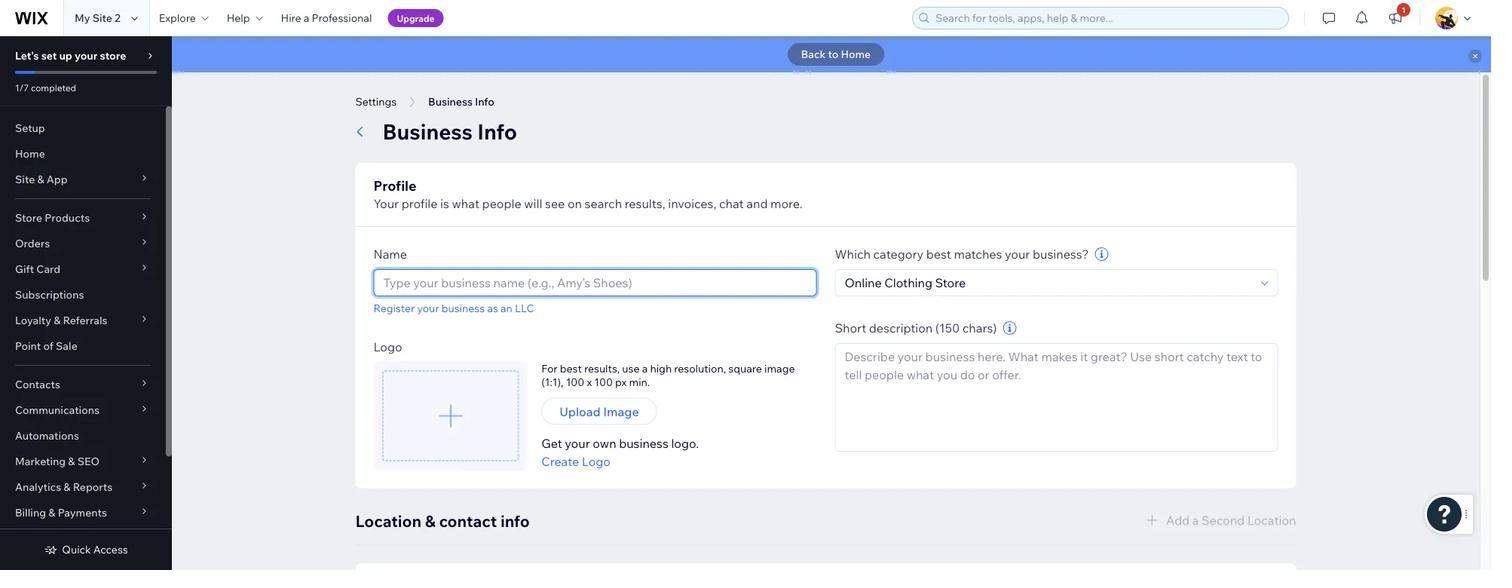 Task type: locate. For each thing, give the bounding box(es) containing it.
best right for
[[560, 362, 582, 375]]

gift
[[15, 262, 34, 276]]

Describe your business here. What makes it great? Use short catchy text to tell people what you do or offer. text field
[[836, 344, 1278, 451]]

2
[[115, 11, 121, 25]]

your right up
[[75, 49, 97, 62]]

& inside popup button
[[64, 480, 71, 494]]

hire
[[281, 11, 301, 25]]

a right use
[[642, 362, 648, 375]]

1 vertical spatial info
[[478, 118, 517, 144]]

your up create logo button
[[565, 436, 590, 451]]

& for location
[[425, 511, 436, 531]]

your inside sidebar element
[[75, 49, 97, 62]]

more.
[[771, 196, 803, 211]]

analytics & reports
[[15, 480, 113, 494]]

a
[[304, 11, 310, 25], [642, 362, 648, 375]]

your inside get your own business logo. create logo
[[565, 436, 590, 451]]

contact
[[439, 511, 497, 531]]

point
[[15, 339, 41, 353]]

home inside button
[[841, 48, 871, 61]]

marketing & seo button
[[0, 449, 166, 474]]

business down image
[[619, 436, 669, 451]]

site left app
[[15, 173, 35, 186]]

home down setup
[[15, 147, 45, 160]]

best left the matches
[[927, 247, 952, 262]]

0 vertical spatial a
[[304, 11, 310, 25]]

& inside popup button
[[37, 173, 44, 186]]

1 horizontal spatial logo
[[582, 454, 611, 469]]

& inside dropdown button
[[68, 455, 75, 468]]

& left app
[[37, 173, 44, 186]]

& for site
[[37, 173, 44, 186]]

0 vertical spatial best
[[927, 247, 952, 262]]

0 horizontal spatial best
[[560, 362, 582, 375]]

logo.
[[672, 436, 699, 451]]

home right to
[[841, 48, 871, 61]]

subscriptions link
[[0, 282, 166, 308]]

100 left x
[[566, 375, 585, 388]]

for best results, use a high resolution, square image (1:1), 100 x 100 px min.
[[542, 362, 795, 388]]

site left the 2 at the top of the page
[[93, 11, 112, 25]]

logo inside get your own business logo. create logo
[[582, 454, 611, 469]]

1 vertical spatial results,
[[584, 362, 620, 375]]

upload image
[[560, 404, 639, 419]]

1 horizontal spatial business
[[619, 436, 669, 451]]

business right settings
[[428, 95, 473, 108]]

info
[[475, 95, 495, 108], [478, 118, 517, 144]]

& left reports
[[64, 480, 71, 494]]

description
[[869, 321, 933, 336]]

settings
[[356, 95, 397, 108]]

0 vertical spatial results,
[[625, 196, 666, 211]]

0 vertical spatial site
[[93, 11, 112, 25]]

business
[[442, 301, 485, 315], [619, 436, 669, 451]]

1 vertical spatial business info
[[383, 118, 517, 144]]

1 vertical spatial a
[[642, 362, 648, 375]]

setup
[[15, 121, 45, 135]]

Enter your business or website type field
[[841, 270, 1257, 296]]

your
[[374, 196, 399, 211]]

1 horizontal spatial results,
[[625, 196, 666, 211]]

1 vertical spatial best
[[560, 362, 582, 375]]

0 horizontal spatial 100
[[566, 375, 585, 388]]

0 horizontal spatial logo
[[374, 339, 402, 354]]

site inside popup button
[[15, 173, 35, 186]]

& left seo at the bottom of page
[[68, 455, 75, 468]]

0 horizontal spatial business
[[442, 301, 485, 315]]

referrals
[[63, 314, 108, 327]]

0 horizontal spatial home
[[15, 147, 45, 160]]

register
[[374, 301, 415, 315]]

results, inside for best results, use a high resolution, square image (1:1), 100 x 100 px min.
[[584, 362, 620, 375]]

professional
[[312, 11, 372, 25]]

best inside for best results, use a high resolution, square image (1:1), 100 x 100 px min.
[[560, 362, 582, 375]]

results, up x
[[584, 362, 620, 375]]

0 horizontal spatial site
[[15, 173, 35, 186]]

& for analytics
[[64, 480, 71, 494]]

business down business info button
[[383, 118, 473, 144]]

store
[[100, 49, 126, 62]]

loyalty & referrals button
[[0, 308, 166, 333]]

orders button
[[0, 231, 166, 256]]

&
[[37, 173, 44, 186], [54, 314, 61, 327], [68, 455, 75, 468], [64, 480, 71, 494], [48, 506, 55, 519], [425, 511, 436, 531]]

is
[[441, 196, 449, 211]]

(1:1),
[[542, 375, 564, 388]]

& left contact
[[425, 511, 436, 531]]

site & app
[[15, 173, 68, 186]]

location & contact info
[[356, 511, 530, 531]]

results, right 'search'
[[625, 196, 666, 211]]

100 right x
[[595, 375, 613, 388]]

billing & payments
[[15, 506, 107, 519]]

site
[[93, 11, 112, 25], [15, 173, 35, 186]]

invoices,
[[668, 196, 717, 211]]

& right loyalty
[[54, 314, 61, 327]]

products
[[45, 211, 90, 224]]

business info inside button
[[428, 95, 495, 108]]

image
[[765, 362, 795, 375]]

business info
[[428, 95, 495, 108], [383, 118, 517, 144]]

0 horizontal spatial results,
[[584, 362, 620, 375]]

upload image button
[[542, 398, 657, 425]]

1 horizontal spatial home
[[841, 48, 871, 61]]

& inside 'popup button'
[[54, 314, 61, 327]]

upgrade
[[397, 12, 435, 24]]

1 vertical spatial business
[[619, 436, 669, 451]]

x
[[587, 375, 592, 388]]

& inside dropdown button
[[48, 506, 55, 519]]

px
[[616, 375, 627, 388]]

business inside button
[[428, 95, 473, 108]]

a inside for best results, use a high resolution, square image (1:1), 100 x 100 px min.
[[642, 362, 648, 375]]

settings button
[[348, 91, 404, 113]]

my site 2
[[75, 11, 121, 25]]

back
[[802, 48, 826, 61]]

1 horizontal spatial 100
[[595, 375, 613, 388]]

1 vertical spatial logo
[[582, 454, 611, 469]]

logo down own
[[582, 454, 611, 469]]

0 vertical spatial info
[[475, 95, 495, 108]]

gift card
[[15, 262, 60, 276]]

& right billing
[[48, 506, 55, 519]]

logo down register
[[374, 339, 402, 354]]

a right hire
[[304, 11, 310, 25]]

high
[[650, 362, 672, 375]]

setup link
[[0, 115, 166, 141]]

analytics
[[15, 480, 61, 494]]

loyalty
[[15, 314, 51, 327]]

will
[[524, 196, 543, 211]]

1 vertical spatial site
[[15, 173, 35, 186]]

0 vertical spatial business info
[[428, 95, 495, 108]]

let's set up your store
[[15, 49, 126, 62]]

1 horizontal spatial site
[[93, 11, 112, 25]]

0 vertical spatial home
[[841, 48, 871, 61]]

payments
[[58, 506, 107, 519]]

square
[[729, 362, 762, 375]]

1 horizontal spatial a
[[642, 362, 648, 375]]

(150
[[936, 321, 960, 336]]

marketing
[[15, 455, 66, 468]]

Type your business name (e.g., Amy's Shoes) field
[[379, 270, 812, 296]]

& for marketing
[[68, 455, 75, 468]]

0 vertical spatial business
[[428, 95, 473, 108]]

profile
[[374, 177, 417, 194]]

chars)
[[963, 321, 997, 336]]

store products button
[[0, 205, 166, 231]]

business?
[[1033, 247, 1089, 262]]

results, inside profile your profile is what people will see on search results, invoices, chat and more.
[[625, 196, 666, 211]]

1 vertical spatial business
[[383, 118, 473, 144]]

contacts
[[15, 378, 60, 391]]

profile your profile is what people will see on search results, invoices, chat and more.
[[374, 177, 803, 211]]

card
[[36, 262, 60, 276]]

min.
[[629, 375, 650, 388]]

business left as
[[442, 301, 485, 315]]

1 vertical spatial home
[[15, 147, 45, 160]]

category
[[874, 247, 924, 262]]



Task type: vqa. For each thing, say whether or not it's contained in the screenshot.
up
yes



Task type: describe. For each thing, give the bounding box(es) containing it.
access
[[93, 543, 128, 556]]

and
[[747, 196, 768, 211]]

billing & payments button
[[0, 500, 166, 526]]

let's
[[15, 49, 39, 62]]

which
[[835, 247, 871, 262]]

get
[[542, 436, 562, 451]]

orders
[[15, 237, 50, 250]]

gift card button
[[0, 256, 166, 282]]

communications
[[15, 404, 100, 417]]

Search for tools, apps, help & more... field
[[931, 8, 1284, 29]]

info
[[501, 511, 530, 531]]

subscriptions
[[15, 288, 84, 301]]

explore
[[159, 11, 196, 25]]

use
[[622, 362, 640, 375]]

automations link
[[0, 423, 166, 449]]

search
[[585, 196, 622, 211]]

register your business as an llc link
[[374, 301, 534, 315]]

register your business as an llc
[[374, 301, 534, 315]]

1 100 from the left
[[566, 375, 585, 388]]

as
[[487, 301, 498, 315]]

my
[[75, 11, 90, 25]]

home inside sidebar element
[[15, 147, 45, 160]]

upload
[[560, 404, 601, 419]]

1
[[1402, 5, 1406, 14]]

store products
[[15, 211, 90, 224]]

back to home
[[802, 48, 871, 61]]

to
[[829, 48, 839, 61]]

people
[[482, 196, 522, 211]]

hire a professional link
[[272, 0, 381, 36]]

point of sale link
[[0, 333, 166, 359]]

completed
[[31, 82, 76, 93]]

0 vertical spatial business
[[442, 301, 485, 315]]

your right the matches
[[1005, 247, 1031, 262]]

on
[[568, 196, 582, 211]]

app
[[47, 173, 68, 186]]

resolution,
[[674, 362, 726, 375]]

up
[[59, 49, 72, 62]]

hire a professional
[[281, 11, 372, 25]]

reports
[[73, 480, 113, 494]]

automations
[[15, 429, 79, 442]]

own
[[593, 436, 617, 451]]

create
[[542, 454, 579, 469]]

2 100 from the left
[[595, 375, 613, 388]]

chat
[[719, 196, 744, 211]]

short description (150 chars)
[[835, 321, 997, 336]]

communications button
[[0, 397, 166, 423]]

what
[[452, 196, 480, 211]]

which category best matches your business?
[[835, 247, 1089, 262]]

home link
[[0, 141, 166, 167]]

location
[[356, 511, 422, 531]]

matches
[[954, 247, 1003, 262]]

1/7
[[15, 82, 29, 93]]

quick access
[[62, 543, 128, 556]]

get your own business logo. create logo
[[542, 436, 699, 469]]

your right register
[[417, 301, 439, 315]]

help
[[227, 11, 250, 25]]

0 vertical spatial logo
[[374, 339, 402, 354]]

quick access button
[[44, 543, 128, 557]]

sidebar element
[[0, 36, 172, 570]]

site & app button
[[0, 167, 166, 192]]

point of sale
[[15, 339, 78, 353]]

an
[[501, 301, 513, 315]]

set
[[41, 49, 57, 62]]

llc
[[515, 301, 534, 315]]

for
[[542, 362, 558, 375]]

marketing & seo
[[15, 455, 100, 468]]

1 horizontal spatial best
[[927, 247, 952, 262]]

back to home alert
[[172, 36, 1492, 72]]

contacts button
[[0, 372, 166, 397]]

name
[[374, 247, 407, 262]]

business info button
[[421, 91, 502, 113]]

seo
[[77, 455, 100, 468]]

quick
[[62, 543, 91, 556]]

analytics & reports button
[[0, 474, 166, 500]]

store
[[15, 211, 42, 224]]

business inside get your own business logo. create logo
[[619, 436, 669, 451]]

& for loyalty
[[54, 314, 61, 327]]

info inside button
[[475, 95, 495, 108]]

0 horizontal spatial a
[[304, 11, 310, 25]]

see
[[545, 196, 565, 211]]

& for billing
[[48, 506, 55, 519]]

back to home button
[[788, 43, 885, 66]]

profile
[[402, 196, 438, 211]]

short
[[835, 321, 867, 336]]



